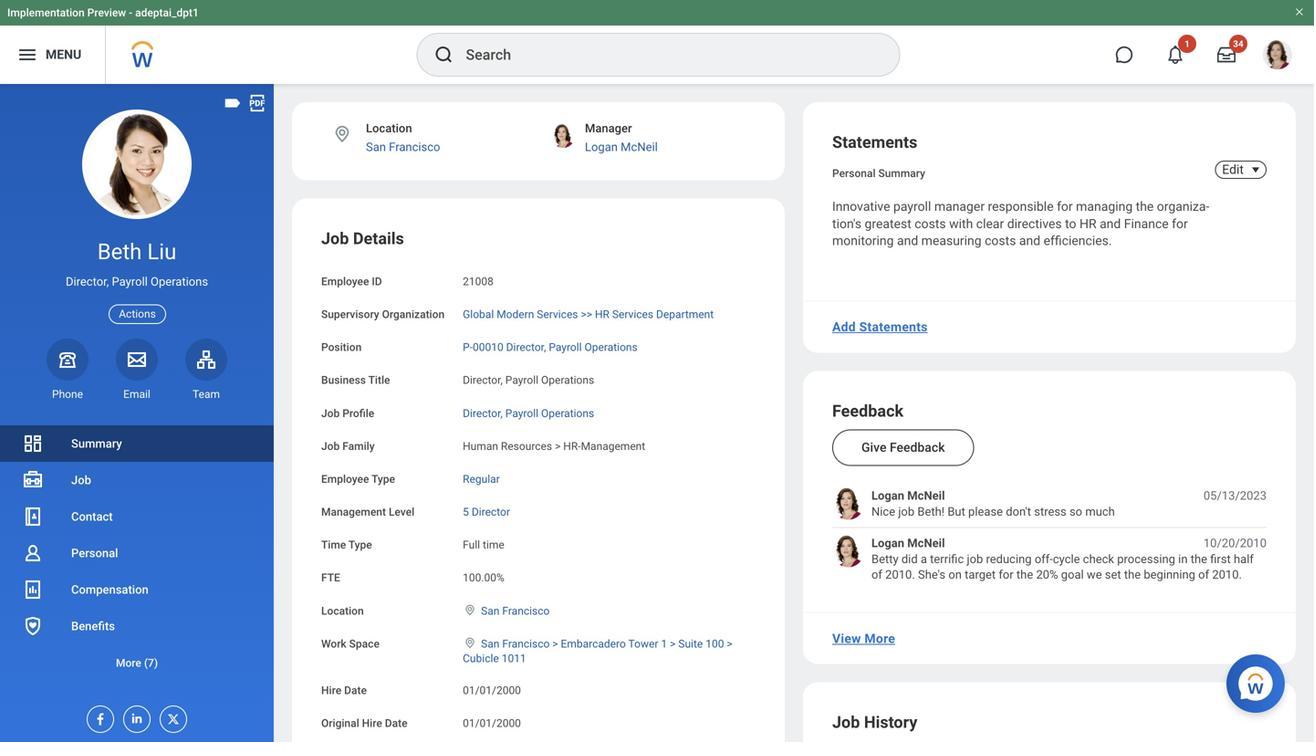 Task type: describe. For each thing, give the bounding box(es) containing it.
don't
[[1006, 505, 1032, 518]]

job family element
[[463, 429, 646, 454]]

phone image
[[55, 349, 80, 370]]

0 vertical spatial logan mcneil link
[[585, 140, 658, 154]]

benefits image
[[22, 615, 44, 637]]

> left embarcadero on the left bottom of the page
[[553, 638, 558, 650]]

management level
[[321, 506, 415, 519]]

in
[[1179, 552, 1188, 566]]

01/01/2000 for hire date
[[463, 684, 521, 697]]

position
[[321, 341, 362, 354]]

stress
[[1035, 505, 1067, 518]]

team link
[[185, 339, 227, 402]]

job for job profile
[[321, 407, 340, 420]]

full time
[[463, 539, 505, 552]]

navigation pane region
[[0, 84, 274, 742]]

01/01/2000 for original hire date
[[463, 717, 521, 730]]

time
[[321, 539, 346, 552]]

personal summary element
[[833, 163, 926, 180]]

to
[[1066, 216, 1077, 231]]

suite
[[679, 638, 703, 650]]

job details button
[[321, 229, 404, 248]]

job link
[[0, 462, 274, 499]]

add
[[833, 320, 856, 335]]

1 horizontal spatial san francisco link
[[481, 601, 550, 617]]

supervisory organization
[[321, 308, 445, 321]]

feedback inside button
[[890, 440, 945, 455]]

fte
[[321, 572, 340, 585]]

much
[[1086, 505, 1116, 518]]

betty
[[872, 552, 899, 566]]

2 of from the left
[[1199, 568, 1210, 582]]

betty did a terrific job reducing off-cycle check processing in the first half of 2010.  she's on target for the 20% goal we set the beginning of 2010.
[[872, 552, 1254, 582]]

full time element
[[463, 535, 505, 552]]

time type
[[321, 539, 372, 552]]

0 horizontal spatial and
[[898, 233, 919, 248]]

goal
[[1062, 568, 1084, 582]]

0 vertical spatial date
[[344, 684, 367, 697]]

innovative
[[833, 199, 891, 214]]

terrific
[[931, 552, 964, 566]]

view team image
[[195, 349, 217, 370]]

measuring
[[922, 233, 982, 248]]

space
[[349, 638, 380, 650]]

1 button
[[1156, 35, 1197, 75]]

responsible
[[988, 199, 1054, 214]]

more inside dropdown button
[[116, 657, 141, 670]]

global
[[463, 308, 494, 321]]

0 vertical spatial for
[[1057, 199, 1073, 214]]

time
[[483, 539, 505, 552]]

business title element
[[463, 363, 595, 388]]

personal image
[[22, 542, 44, 564]]

phone
[[52, 388, 83, 401]]

details
[[353, 229, 404, 248]]

more (7)
[[116, 657, 158, 670]]

id
[[372, 275, 382, 288]]

employee's photo (logan mcneil) image for nice job beth! but please don't stress so much
[[833, 488, 865, 520]]

innovative payroll manager responsible for managing the organiza tion's greatest costs with clear directives to hr and finance for monitoring and measuring costs
[[833, 199, 1210, 248]]

modern
[[497, 308, 534, 321]]

managing
[[1077, 199, 1133, 214]]

more (7) button
[[0, 652, 274, 674]]

human resources > hr-management
[[463, 440, 646, 453]]

1 inside button
[[1185, 38, 1191, 49]]

set
[[1106, 568, 1122, 582]]

5 director link
[[463, 502, 510, 519]]

menu banner
[[0, 0, 1315, 84]]

logan mcneil for did
[[872, 536, 946, 550]]

profile logan mcneil image
[[1264, 40, 1293, 73]]

operations inside business title 'element'
[[541, 374, 595, 387]]

logan mcneil link for nice
[[872, 488, 946, 504]]

regular link
[[463, 469, 500, 486]]

personal for personal
[[71, 546, 118, 560]]

job for job
[[71, 473, 91, 487]]

first
[[1211, 552, 1232, 566]]

1 vertical spatial costs
[[985, 233, 1017, 248]]

payroll
[[894, 199, 932, 214]]

tion's
[[833, 199, 1210, 231]]

mail image
[[126, 349, 148, 370]]

menu button
[[0, 26, 105, 84]]

operations inside the navigation pane region
[[151, 275, 208, 289]]

employee id
[[321, 275, 382, 288]]

mcneil for nice
[[908, 489, 946, 503]]

personal for personal summary
[[833, 167, 876, 180]]

payroll up the resources
[[506, 407, 539, 420]]

inbox large image
[[1218, 46, 1236, 64]]

beth!
[[918, 505, 945, 518]]

department
[[657, 308, 714, 321]]

compensation image
[[22, 579, 44, 601]]

liu
[[147, 239, 177, 265]]

actions
[[119, 308, 156, 321]]

justify image
[[16, 44, 38, 66]]

san for san francisco
[[481, 605, 500, 617]]

0 vertical spatial and
[[1100, 216, 1122, 231]]

on
[[949, 568, 962, 582]]

preview
[[87, 6, 126, 19]]

summary inside the navigation pane region
[[71, 437, 122, 451]]

director, inside the navigation pane region
[[66, 275, 109, 289]]

logan for nice
[[872, 489, 905, 503]]

1 horizontal spatial hire
[[362, 717, 382, 730]]

francisco for san francisco
[[503, 605, 550, 617]]

more (7) button
[[0, 645, 274, 681]]

operations inside director, payroll operations link
[[541, 407, 595, 420]]

100.00%
[[463, 572, 505, 585]]

-
[[129, 6, 132, 19]]

1 vertical spatial for
[[1173, 216, 1189, 231]]

logan for betty
[[872, 536, 905, 550]]

> right 100 in the right of the page
[[727, 638, 733, 650]]

management inside job family element
[[581, 440, 646, 453]]

hr-
[[564, 440, 581, 453]]

email beth liu element
[[116, 387, 158, 402]]

manager logan mcneil
[[585, 121, 658, 154]]

hr inside "link"
[[595, 308, 610, 321]]

benefits
[[71, 620, 115, 633]]

history
[[865, 713, 918, 732]]

original hire date element
[[463, 706, 521, 731]]

hire date
[[321, 684, 367, 697]]

please
[[969, 505, 1004, 518]]

adeptai_dpt1
[[135, 6, 199, 19]]

business
[[321, 374, 366, 387]]

phone beth liu element
[[47, 387, 89, 402]]

0 vertical spatial job
[[899, 505, 915, 518]]

5 director
[[463, 506, 510, 519]]

location image
[[332, 124, 352, 144]]

linkedin image
[[124, 707, 144, 726]]

san francisco
[[481, 605, 550, 617]]

job details group
[[321, 228, 756, 742]]

profile
[[343, 407, 375, 420]]

give feedback button
[[833, 429, 975, 466]]

2 services from the left
[[613, 308, 654, 321]]

actions button
[[109, 305, 166, 324]]

off-
[[1035, 552, 1054, 566]]

director, inside business title 'element'
[[463, 374, 503, 387]]

and efficiencies.
[[1020, 233, 1113, 248]]

director
[[472, 506, 510, 519]]

implementation
[[7, 6, 85, 19]]



Task type: vqa. For each thing, say whether or not it's contained in the screenshot.
the bottom 'HR'
no



Task type: locate. For each thing, give the bounding box(es) containing it.
statements inside button
[[860, 320, 928, 335]]

2 vertical spatial for
[[999, 568, 1014, 582]]

1 horizontal spatial list
[[833, 488, 1267, 583]]

greatest
[[865, 216, 912, 231]]

1 horizontal spatial costs
[[985, 233, 1017, 248]]

date up original hire date
[[344, 684, 367, 697]]

embarcadero
[[561, 638, 626, 650]]

logan mcneil link for betty
[[872, 535, 946, 551]]

0 horizontal spatial 2010.
[[886, 568, 916, 582]]

more left (7)
[[116, 657, 141, 670]]

san francisco link down 100.00%
[[481, 601, 550, 617]]

director, down 00010
[[463, 374, 503, 387]]

payroll inside business title 'element'
[[506, 374, 539, 387]]

0 horizontal spatial hire
[[321, 684, 342, 697]]

0 vertical spatial san
[[366, 140, 386, 154]]

1 vertical spatial type
[[349, 539, 372, 552]]

job for job history
[[833, 713, 860, 732]]

but
[[948, 505, 966, 518]]

with
[[950, 216, 974, 231]]

and down greatest
[[898, 233, 919, 248]]

1 location image from the top
[[463, 604, 478, 617]]

the up the finance
[[1136, 199, 1154, 214]]

location for location san francisco
[[366, 121, 412, 135]]

0 vertical spatial san francisco link
[[366, 140, 441, 154]]

compensation link
[[0, 572, 274, 608]]

0 vertical spatial statements
[[833, 133, 918, 152]]

organization
[[382, 308, 445, 321]]

location
[[366, 121, 412, 135], [321, 605, 364, 617]]

0 horizontal spatial date
[[344, 684, 367, 697]]

job details
[[321, 229, 404, 248]]

human
[[463, 440, 499, 453]]

0 horizontal spatial summary
[[71, 437, 122, 451]]

job inside betty did a terrific job reducing off-cycle check processing in the first half of 2010.  she's on target for the 20% goal we set the beginning of 2010.
[[967, 552, 984, 566]]

1 vertical spatial mcneil
[[908, 489, 946, 503]]

employee id element
[[463, 264, 494, 289]]

0 vertical spatial more
[[865, 631, 896, 646]]

1 horizontal spatial and
[[1100, 216, 1122, 231]]

payroll up director, payroll operations link
[[506, 374, 539, 387]]

1 horizontal spatial hr
[[1080, 216, 1097, 231]]

for down reducing
[[999, 568, 1014, 582]]

type right time
[[349, 539, 372, 552]]

contact image
[[22, 506, 44, 528]]

1 vertical spatial location
[[321, 605, 364, 617]]

director, payroll operations link
[[463, 403, 595, 420]]

1 horizontal spatial job
[[967, 552, 984, 566]]

1 vertical spatial francisco
[[503, 605, 550, 617]]

feedback right give
[[890, 440, 945, 455]]

the right the "in"
[[1191, 552, 1208, 566]]

benefits link
[[0, 608, 274, 645]]

0 vertical spatial personal
[[833, 167, 876, 180]]

type for employee type
[[372, 473, 395, 486]]

of right beginning
[[1199, 568, 1210, 582]]

hire right original on the bottom of the page
[[362, 717, 382, 730]]

san inside the location san francisco
[[366, 140, 386, 154]]

francisco for san francisco > embarcadero tower 1 > suite 100 > cubicle 1011
[[503, 638, 550, 650]]

employee down job family
[[321, 473, 369, 486]]

1 vertical spatial employee's photo (logan mcneil) image
[[833, 535, 865, 567]]

global modern services >> hr services department
[[463, 308, 714, 321]]

director, payroll operations for business title 'element'
[[463, 374, 595, 387]]

of down betty
[[872, 568, 883, 582]]

view printable version (pdf) image
[[247, 93, 268, 113]]

facebook image
[[88, 707, 108, 727]]

location right location icon
[[366, 121, 412, 135]]

logan mcneil up beth!
[[872, 489, 946, 503]]

1 horizontal spatial more
[[865, 631, 896, 646]]

work space
[[321, 638, 380, 650]]

location san francisco
[[366, 121, 441, 154]]

location image up cubicle
[[463, 637, 478, 650]]

san down 100.00%
[[481, 605, 500, 617]]

implementation preview -   adeptai_dpt1
[[7, 6, 199, 19]]

statements up personal summary element
[[833, 133, 918, 152]]

0 horizontal spatial san francisco link
[[366, 140, 441, 154]]

monitoring
[[833, 233, 894, 248]]

01/01/2000 down hire date element
[[463, 717, 521, 730]]

employee for employee id
[[321, 275, 369, 288]]

hire up original on the bottom of the page
[[321, 684, 342, 697]]

summary image
[[22, 433, 44, 455]]

21008
[[463, 275, 494, 288]]

0 horizontal spatial hr
[[595, 308, 610, 321]]

operations up job family element
[[541, 407, 595, 420]]

10/20/2010
[[1204, 536, 1267, 550]]

1 logan mcneil from the top
[[872, 489, 946, 503]]

services left '>>'
[[537, 308, 578, 321]]

san francisco link right location icon
[[366, 140, 441, 154]]

1 vertical spatial san
[[481, 605, 500, 617]]

100
[[706, 638, 724, 650]]

logan mcneil link down manager at the top of the page
[[585, 140, 658, 154]]

title
[[369, 374, 390, 387]]

0 horizontal spatial services
[[537, 308, 578, 321]]

original
[[321, 717, 359, 730]]

0 vertical spatial location image
[[463, 604, 478, 617]]

1 inside san francisco > embarcadero tower 1 > suite 100 > cubicle 1011
[[661, 638, 668, 650]]

> left hr-
[[555, 440, 561, 453]]

0 vertical spatial hr
[[1080, 216, 1097, 231]]

job left history
[[833, 713, 860, 732]]

0 horizontal spatial more
[[116, 657, 141, 670]]

1 horizontal spatial personal
[[833, 167, 876, 180]]

1 vertical spatial hr
[[595, 308, 610, 321]]

mcneil for betty
[[908, 536, 946, 550]]

add statements button
[[825, 309, 936, 345]]

employee type
[[321, 473, 395, 486]]

operations down liu
[[151, 275, 208, 289]]

1 of from the left
[[872, 568, 883, 582]]

employee for employee type
[[321, 473, 369, 486]]

Search Workday  search field
[[466, 35, 862, 75]]

location image down 100.00%
[[463, 604, 478, 617]]

business title
[[321, 374, 390, 387]]

notifications large image
[[1167, 46, 1185, 64]]

1 vertical spatial date
[[385, 717, 408, 730]]

hr inside innovative payroll manager responsible for managing the organiza tion's greatest costs with clear directives to hr and finance for monitoring and measuring costs
[[1080, 216, 1097, 231]]

job left profile
[[321, 407, 340, 420]]

personal summary
[[833, 167, 926, 180]]

director, payroll operations down beth liu
[[66, 275, 208, 289]]

2010. down did
[[886, 568, 916, 582]]

director, payroll operations up the resources
[[463, 407, 595, 420]]

0 vertical spatial logan mcneil
[[872, 489, 946, 503]]

reducing
[[987, 552, 1032, 566]]

2 vertical spatial francisco
[[503, 638, 550, 650]]

1 vertical spatial location image
[[463, 637, 478, 650]]

view
[[833, 631, 862, 646]]

for down organiza
[[1173, 216, 1189, 231]]

add statements
[[833, 320, 928, 335]]

costs down clear
[[985, 233, 1017, 248]]

1 vertical spatial feedback
[[890, 440, 945, 455]]

job for job family
[[321, 440, 340, 453]]

director,
[[66, 275, 109, 289], [506, 341, 546, 354], [463, 374, 503, 387], [463, 407, 503, 420]]

1 vertical spatial job
[[967, 552, 984, 566]]

mcneil up beth!
[[908, 489, 946, 503]]

san inside san francisco > embarcadero tower 1 > suite 100 > cubicle 1011
[[481, 638, 500, 650]]

and down managing
[[1100, 216, 1122, 231]]

nice job beth! but please don't stress so much
[[872, 505, 1116, 518]]

1 employee from the top
[[321, 275, 369, 288]]

1 horizontal spatial 1
[[1185, 38, 1191, 49]]

san up cubicle
[[481, 638, 500, 650]]

1 horizontal spatial services
[[613, 308, 654, 321]]

tag image
[[223, 93, 243, 113]]

more right view
[[865, 631, 896, 646]]

feedback
[[833, 402, 904, 421], [890, 440, 945, 455]]

employee's photo (logan mcneil) image left nice
[[833, 488, 865, 520]]

mcneil down manager at the top of the page
[[621, 140, 658, 154]]

statements right the 'add'
[[860, 320, 928, 335]]

1 vertical spatial employee
[[321, 473, 369, 486]]

operations down the p-00010 director, payroll operations
[[541, 374, 595, 387]]

2 location image from the top
[[463, 637, 478, 650]]

1 vertical spatial 01/01/2000
[[463, 717, 521, 730]]

2 vertical spatial director, payroll operations
[[463, 407, 595, 420]]

management
[[581, 440, 646, 453], [321, 506, 386, 519]]

location inside the location san francisco
[[366, 121, 412, 135]]

p-
[[463, 341, 473, 354]]

edit link
[[1223, 161, 1245, 179]]

email button
[[116, 339, 158, 402]]

0 vertical spatial mcneil
[[621, 140, 658, 154]]

0 vertical spatial costs
[[915, 216, 947, 231]]

full
[[463, 539, 480, 552]]

organiza
[[1158, 199, 1210, 214]]

0 horizontal spatial of
[[872, 568, 883, 582]]

logan mcneil link up beth!
[[872, 488, 946, 504]]

summary up payroll
[[879, 167, 926, 180]]

job for job details
[[321, 229, 349, 248]]

logan up betty
[[872, 536, 905, 550]]

manager
[[935, 199, 985, 214]]

1 vertical spatial logan mcneil
[[872, 536, 946, 550]]

> inside job family element
[[555, 440, 561, 453]]

services
[[537, 308, 578, 321], [613, 308, 654, 321]]

logan inside manager logan mcneil
[[585, 140, 618, 154]]

0 horizontal spatial job
[[899, 505, 915, 518]]

>>
[[581, 308, 593, 321]]

1 vertical spatial 1
[[661, 638, 668, 650]]

operations down global modern services >> hr services department
[[585, 341, 638, 354]]

summary up job link at the bottom of the page
[[71, 437, 122, 451]]

operations inside p-00010 director, payroll operations link
[[585, 341, 638, 354]]

payroll inside the navigation pane region
[[112, 275, 148, 289]]

services right '>>'
[[613, 308, 654, 321]]

location up work space
[[321, 605, 364, 617]]

x image
[[161, 707, 181, 727]]

location image for san francisco
[[463, 604, 478, 617]]

logan mcneil link up did
[[872, 535, 946, 551]]

job profile
[[321, 407, 375, 420]]

0 vertical spatial 01/01/2000
[[463, 684, 521, 697]]

1 vertical spatial san francisco link
[[481, 601, 550, 617]]

location inside the job details group
[[321, 605, 364, 617]]

list containing logan mcneil
[[833, 488, 1267, 583]]

logan mcneil link
[[585, 140, 658, 154], [872, 488, 946, 504], [872, 535, 946, 551]]

job up the contact
[[71, 473, 91, 487]]

logan mcneil up did
[[872, 536, 946, 550]]

2 vertical spatial mcneil
[[908, 536, 946, 550]]

hr right to
[[1080, 216, 1097, 231]]

personal up innovative
[[833, 167, 876, 180]]

1011
[[502, 652, 527, 665]]

1 horizontal spatial 2010.
[[1213, 568, 1243, 582]]

francisco inside the location san francisco
[[389, 140, 441, 154]]

0 vertical spatial 1
[[1185, 38, 1191, 49]]

0 horizontal spatial personal
[[71, 546, 118, 560]]

location image
[[463, 604, 478, 617], [463, 637, 478, 650]]

date right original on the bottom of the page
[[385, 717, 408, 730]]

for
[[1057, 199, 1073, 214], [1173, 216, 1189, 231], [999, 568, 1014, 582]]

2 01/01/2000 from the top
[[463, 717, 521, 730]]

employee left id
[[321, 275, 369, 288]]

phone button
[[47, 339, 89, 402]]

1 2010. from the left
[[886, 568, 916, 582]]

san francisco link
[[366, 140, 441, 154], [481, 601, 550, 617]]

2 vertical spatial logan mcneil link
[[872, 535, 946, 551]]

director, up business title 'element'
[[506, 341, 546, 354]]

type up management level in the bottom left of the page
[[372, 473, 395, 486]]

0 horizontal spatial for
[[999, 568, 1014, 582]]

00010
[[473, 341, 504, 354]]

type for time type
[[349, 539, 372, 552]]

check
[[1084, 552, 1115, 566]]

the right set
[[1125, 568, 1141, 582]]

0 vertical spatial management
[[581, 440, 646, 453]]

1 vertical spatial logan
[[872, 489, 905, 503]]

personal inside list
[[71, 546, 118, 560]]

job left details
[[321, 229, 349, 248]]

list
[[0, 425, 274, 681], [833, 488, 1267, 583]]

1 vertical spatial hire
[[362, 717, 382, 730]]

did
[[902, 552, 918, 566]]

> left "suite"
[[670, 638, 676, 650]]

0 vertical spatial type
[[372, 473, 395, 486]]

2 vertical spatial san
[[481, 638, 500, 650]]

logan mcneil
[[872, 489, 946, 503], [872, 536, 946, 550]]

mcneil up a
[[908, 536, 946, 550]]

director, up human
[[463, 407, 503, 420]]

the left 20%
[[1017, 568, 1034, 582]]

personal down the contact
[[71, 546, 118, 560]]

logan mcneil for job
[[872, 489, 946, 503]]

1 horizontal spatial date
[[385, 717, 408, 730]]

1 vertical spatial and
[[898, 233, 919, 248]]

5
[[463, 506, 469, 519]]

2010. down first on the bottom of the page
[[1213, 568, 1243, 582]]

01/01/2000 up original hire date 'element'
[[463, 684, 521, 697]]

director, payroll operations inside the navigation pane region
[[66, 275, 208, 289]]

1 vertical spatial director, payroll operations
[[463, 374, 595, 387]]

costs down payroll
[[915, 216, 947, 231]]

list containing summary
[[0, 425, 274, 681]]

beth
[[97, 239, 142, 265]]

>
[[555, 440, 561, 453], [553, 638, 558, 650], [670, 638, 676, 650], [727, 638, 733, 650]]

1 horizontal spatial location
[[366, 121, 412, 135]]

1 horizontal spatial summary
[[879, 167, 926, 180]]

statements
[[833, 133, 918, 152], [860, 320, 928, 335]]

1 vertical spatial more
[[116, 657, 141, 670]]

target
[[965, 568, 996, 582]]

mcneil inside manager logan mcneil
[[621, 140, 658, 154]]

feedback up give
[[833, 402, 904, 421]]

1 vertical spatial personal
[[71, 546, 118, 560]]

0 horizontal spatial location
[[321, 605, 364, 617]]

20%
[[1037, 568, 1059, 582]]

director, payroll operations for director, payroll operations link
[[463, 407, 595, 420]]

0 vertical spatial employee
[[321, 275, 369, 288]]

personal link
[[0, 535, 274, 572]]

1 horizontal spatial for
[[1057, 199, 1073, 214]]

0 vertical spatial logan
[[585, 140, 618, 154]]

1 employee's photo (logan mcneil) image from the top
[[833, 488, 865, 520]]

2 2010. from the left
[[1213, 568, 1243, 582]]

employee's photo (logan mcneil) image for betty did a terrific job reducing off-cycle check processing in the first half of 2010.  she's on target for the 20% goal we set the beginning of 2010.
[[833, 535, 865, 567]]

0 vertical spatial employee's photo (logan mcneil) image
[[833, 488, 865, 520]]

01/01/2000
[[463, 684, 521, 697], [463, 717, 521, 730]]

hire date element
[[463, 673, 521, 698]]

payroll down '>>'
[[549, 341, 582, 354]]

0 horizontal spatial 1
[[661, 638, 668, 650]]

p-00010 director, payroll operations link
[[463, 338, 638, 354]]

search image
[[433, 44, 455, 66]]

the inside innovative payroll manager responsible for managing the organiza tion's greatest costs with clear directives to hr and finance for monitoring and measuring costs
[[1136, 199, 1154, 214]]

operations
[[151, 275, 208, 289], [585, 341, 638, 354], [541, 374, 595, 387], [541, 407, 595, 420]]

0 horizontal spatial management
[[321, 506, 386, 519]]

2 employee's photo (logan mcneil) image from the top
[[833, 535, 865, 567]]

more inside button
[[865, 631, 896, 646]]

cubicle
[[463, 652, 499, 665]]

0 vertical spatial hire
[[321, 684, 342, 697]]

location image for san francisco > embarcadero tower 1 > suite 100 > cubicle 1011
[[463, 637, 478, 650]]

0 vertical spatial francisco
[[389, 140, 441, 154]]

francisco inside san francisco > embarcadero tower 1 > suite 100 > cubicle 1011
[[503, 638, 550, 650]]

employee's photo (logan mcneil) image left betty
[[833, 535, 865, 567]]

logan up nice
[[872, 489, 905, 503]]

1 vertical spatial statements
[[860, 320, 928, 335]]

director, payroll operations up director, payroll operations link
[[463, 374, 595, 387]]

job family
[[321, 440, 375, 453]]

menu
[[46, 47, 81, 62]]

job up target
[[967, 552, 984, 566]]

0 vertical spatial location
[[366, 121, 412, 135]]

1 horizontal spatial management
[[581, 440, 646, 453]]

san
[[366, 140, 386, 154], [481, 605, 500, 617], [481, 638, 500, 650]]

logan down manager at the top of the page
[[585, 140, 618, 154]]

1 right notifications large icon
[[1185, 38, 1191, 49]]

2010.
[[886, 568, 916, 582], [1213, 568, 1243, 582]]

team beth liu element
[[185, 387, 227, 402]]

san right location icon
[[366, 140, 386, 154]]

0 vertical spatial feedback
[[833, 402, 904, 421]]

1 01/01/2000 from the top
[[463, 684, 521, 697]]

payroll down beth liu
[[112, 275, 148, 289]]

0 horizontal spatial list
[[0, 425, 274, 681]]

(7)
[[144, 657, 158, 670]]

0 vertical spatial director, payroll operations
[[66, 275, 208, 289]]

beginning
[[1144, 568, 1196, 582]]

2 vertical spatial logan
[[872, 536, 905, 550]]

job inside the navigation pane region
[[71, 473, 91, 487]]

level
[[389, 506, 415, 519]]

1 vertical spatial summary
[[71, 437, 122, 451]]

fte element
[[463, 561, 505, 586]]

2 logan mcneil from the top
[[872, 536, 946, 550]]

job right nice
[[899, 505, 915, 518]]

director, down "beth"
[[66, 275, 109, 289]]

hr right '>>'
[[595, 308, 610, 321]]

beth liu
[[97, 239, 177, 265]]

compensation
[[71, 583, 149, 597]]

employee's photo (logan mcneil) image
[[833, 488, 865, 520], [833, 535, 865, 567]]

1 horizontal spatial of
[[1199, 568, 1210, 582]]

close environment banner image
[[1295, 6, 1306, 17]]

for inside betty did a terrific job reducing off-cycle check processing in the first half of 2010.  she's on target for the 20% goal we set the beginning of 2010.
[[999, 568, 1014, 582]]

1 vertical spatial management
[[321, 506, 386, 519]]

location for location
[[321, 605, 364, 617]]

regular
[[463, 473, 500, 486]]

2 employee from the top
[[321, 473, 369, 486]]

for up to
[[1057, 199, 1073, 214]]

0 vertical spatial summary
[[879, 167, 926, 180]]

more
[[865, 631, 896, 646], [116, 657, 141, 670]]

san for san francisco > embarcadero tower 1 > suite 100 > cubicle 1011
[[481, 638, 500, 650]]

give
[[862, 440, 887, 455]]

management down 'employee type'
[[321, 506, 386, 519]]

caret down image
[[1245, 163, 1267, 177]]

job left family
[[321, 440, 340, 453]]

1 services from the left
[[537, 308, 578, 321]]

view more button
[[825, 621, 903, 657]]

a
[[921, 552, 928, 566]]

mcneil
[[621, 140, 658, 154], [908, 489, 946, 503], [908, 536, 946, 550]]

0 horizontal spatial costs
[[915, 216, 947, 231]]

1 vertical spatial logan mcneil link
[[872, 488, 946, 504]]

costs
[[915, 216, 947, 231], [985, 233, 1017, 248]]

management right the resources
[[581, 440, 646, 453]]

1 right tower
[[661, 638, 668, 650]]

2 horizontal spatial for
[[1173, 216, 1189, 231]]

job image
[[22, 469, 44, 491]]



